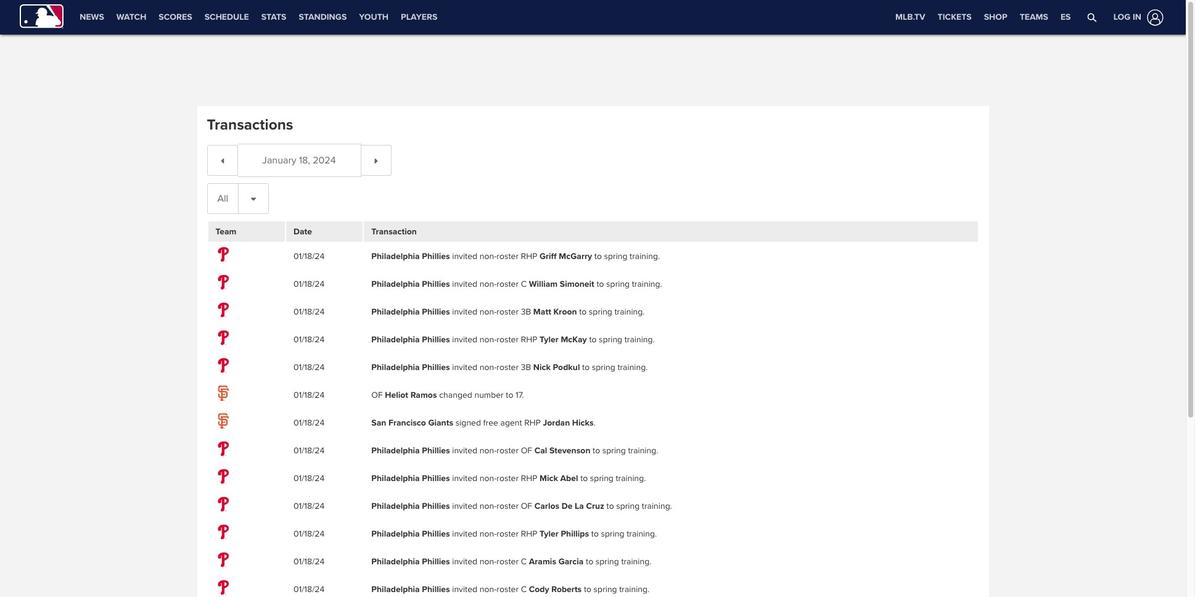 Task type: locate. For each thing, give the bounding box(es) containing it.
3 roster from the top
[[497, 307, 519, 317]]

7 01/18/24 from the top
[[294, 418, 325, 428]]

invited for matt kroon
[[452, 307, 478, 317]]

9 phillies from the top
[[422, 529, 450, 539]]

to right simoneit
[[597, 279, 604, 290]]

6 philadelphia phillies link from the top
[[372, 446, 450, 456]]

to right "podkul" on the bottom of page
[[583, 362, 590, 373]]

to right the kroon
[[579, 307, 587, 317]]

6 non- from the top
[[480, 446, 497, 456]]

nick podkul link
[[534, 362, 580, 373]]

of
[[372, 390, 383, 401], [521, 446, 533, 456], [521, 501, 533, 512]]

c left cody
[[521, 585, 527, 595]]

philadelphia phillies link
[[372, 251, 450, 262], [372, 279, 450, 290], [372, 307, 450, 317], [372, 335, 450, 345], [372, 362, 450, 373], [372, 446, 450, 456], [372, 473, 450, 484], [372, 501, 450, 512], [372, 529, 450, 539], [372, 557, 450, 567], [372, 585, 450, 595]]

c left william
[[521, 279, 527, 290]]

5 philadelphia phillies image from the top
[[216, 497, 231, 512]]

non- down free
[[480, 446, 497, 456]]

philadelphia phillies image for philadelphia phillies invited non-roster of cal stevenson to spring training.
[[216, 441, 231, 457]]

schedule link
[[198, 0, 255, 35]]

2 01/18/24 from the top
[[294, 279, 325, 290]]

roster down philadelphia phillies invited non-roster rhp mick abel to spring training.
[[497, 501, 519, 512]]

9 philadelphia phillies link from the top
[[372, 529, 450, 539]]

philadelphia phillies image
[[216, 275, 231, 290], [216, 358, 231, 373], [216, 469, 231, 485]]

6 roster from the top
[[497, 446, 519, 456]]

changed
[[439, 390, 473, 401]]

tyler for tyler mckay
[[540, 335, 559, 345]]

spring down cruz
[[601, 529, 625, 539]]

11 phillies from the top
[[422, 585, 450, 595]]

spring right simoneit
[[607, 279, 630, 290]]

3 non- from the top
[[480, 307, 497, 317]]

spring right stevenson
[[603, 446, 626, 456]]

4 invited from the top
[[452, 335, 478, 345]]

5 philadelphia phillies link from the top
[[372, 362, 450, 373]]

aramis garcia link
[[529, 557, 584, 567]]

c
[[521, 279, 527, 290], [521, 557, 527, 567], [521, 585, 527, 595]]

to right the garcia
[[586, 557, 594, 567]]

1 secondary navigation element from the left
[[74, 0, 444, 35]]

philadelphia phillies link for philadelphia phillies invited non-roster of carlos de la cruz to spring training.
[[372, 501, 450, 512]]

tyler left mckay
[[540, 335, 559, 345]]

5 invited from the top
[[452, 362, 478, 373]]

philadelphia phillies image
[[216, 247, 231, 262], [216, 303, 231, 318], [216, 330, 231, 346], [216, 441, 231, 457], [216, 497, 231, 512], [216, 525, 231, 540], [216, 552, 231, 568], [216, 580, 231, 596]]

1 invited from the top
[[452, 251, 478, 262]]

01/18/24 for philadelphia phillies invited non-roster rhp tyler phillips to spring training.
[[294, 529, 325, 539]]

francisco
[[389, 418, 426, 428]]

san francisco giants signed free agent rhp jordan hicks .
[[372, 418, 596, 428]]

mckay
[[561, 335, 587, 345]]

invited for griff mcgarry
[[452, 251, 478, 262]]

san francisco giants link
[[372, 418, 454, 428]]

17.
[[516, 390, 524, 401]]

de
[[562, 501, 573, 512]]

2 vertical spatial philadelphia phillies image
[[216, 469, 231, 485]]

1 vertical spatial philadelphia phillies image
[[216, 358, 231, 373]]

3 philadelphia from the top
[[372, 307, 420, 317]]

carlos de la cruz link
[[535, 501, 605, 512]]

matt
[[534, 307, 552, 317]]

10 01/18/24 from the top
[[294, 501, 325, 512]]

1 roster from the top
[[497, 251, 519, 262]]

c left aramis
[[521, 557, 527, 567]]

to right cruz
[[607, 501, 614, 512]]

01/18/24 for philadelphia phillies invited non-roster rhp mick abel to spring training.
[[294, 473, 325, 484]]

spring for stevenson
[[603, 446, 626, 456]]

0 vertical spatial 3b
[[521, 307, 531, 317]]

roster for tyler mckay
[[497, 335, 519, 345]]

7 philadelphia phillies link from the top
[[372, 473, 450, 484]]

5 non- from the top
[[480, 362, 497, 373]]

next day image
[[371, 159, 381, 164]]

non- down philadelphia phillies invited non-roster 3b matt kroon to spring training.
[[480, 335, 497, 345]]

giants
[[428, 418, 454, 428]]

1 01/18/24 from the top
[[294, 251, 325, 262]]

1 non- from the top
[[480, 251, 497, 262]]

spring right roberts
[[594, 585, 617, 595]]

philadelphia for philadelphia phillies invited non-roster of cal stevenson to spring training.
[[372, 446, 420, 456]]

4 phillies from the top
[[422, 335, 450, 345]]

11 non- from the top
[[480, 585, 497, 595]]

non- up philadelphia phillies invited non-roster c cody roberts to spring training.
[[480, 557, 497, 567]]

7 roster from the top
[[497, 473, 519, 484]]

4 01/18/24 from the top
[[294, 335, 325, 345]]

spring right "podkul" on the bottom of page
[[592, 362, 616, 373]]

spring right mcgarry
[[604, 251, 628, 262]]

non- for mick abel
[[480, 473, 497, 484]]

spring up cruz
[[590, 473, 614, 484]]

philadelphia for philadelphia phillies invited non-roster c cody roberts to spring training.
[[372, 585, 420, 595]]

10 philadelphia phillies link from the top
[[372, 557, 450, 567]]

philadelphia phillies image for philadelphia phillies invited non-roster c william simoneit to spring training.
[[216, 275, 231, 290]]

.
[[594, 418, 596, 428]]

1 vertical spatial tyler
[[540, 529, 559, 539]]

mlb.tv link
[[890, 0, 932, 35]]

cal
[[535, 446, 548, 456]]

hicks
[[573, 418, 594, 428]]

non- for cal stevenson
[[480, 446, 497, 456]]

tyler phillips link
[[540, 529, 589, 539]]

9 philadelphia from the top
[[372, 529, 420, 539]]

1 c from the top
[[521, 279, 527, 290]]

philadelphia phillies image for philadelphia phillies invited non-roster rhp tyler mckay to spring training.
[[216, 330, 231, 346]]

3 c from the top
[[521, 585, 527, 595]]

01/18/24 for philadelphia phillies invited non-roster of cal stevenson to spring training.
[[294, 446, 325, 456]]

non- up philadelphia phillies invited non-roster rhp tyler mckay to spring training.
[[480, 307, 497, 317]]

1 vertical spatial 3b
[[521, 362, 531, 373]]

non- down philadelphia phillies invited non-roster rhp mick abel to spring training.
[[480, 501, 497, 512]]

1 philadelphia phillies image from the top
[[216, 275, 231, 290]]

phillies for philadelphia phillies invited non-roster rhp mick abel to spring training.
[[422, 473, 450, 484]]

10 phillies from the top
[[422, 557, 450, 567]]

toolbar
[[207, 144, 392, 177]]

philadelphia phillies link for philadelphia phillies invited non-roster c william simoneit to spring training.
[[372, 279, 450, 290]]

7 philadelphia phillies image from the top
[[216, 552, 231, 568]]

to right mckay
[[590, 335, 597, 345]]

log in
[[1114, 12, 1142, 22]]

non- up philadelphia phillies invited non-roster c aramis garcia to spring training.
[[480, 529, 497, 539]]

3 01/18/24 from the top
[[294, 307, 325, 317]]

1 3b from the top
[[521, 307, 531, 317]]

2 philadelphia phillies link from the top
[[372, 279, 450, 290]]

philadelphia phillies link for philadelphia phillies invited non-roster 3b nick podkul to spring training.
[[372, 362, 450, 373]]

non- for cody roberts
[[480, 585, 497, 595]]

phillies for philadelphia phillies invited non-roster c william simoneit to spring training.
[[422, 279, 450, 290]]

1 philadelphia from the top
[[372, 251, 420, 262]]

2 vertical spatial of
[[521, 501, 533, 512]]

4 philadelphia phillies link from the top
[[372, 335, 450, 345]]

spring right mckay
[[599, 335, 623, 345]]

non- down philadelphia phillies invited non-roster of cal stevenson to spring training.
[[480, 473, 497, 484]]

3b for matt
[[521, 307, 531, 317]]

non- for matt kroon
[[480, 307, 497, 317]]

philadelphia for philadelphia phillies invited non-roster rhp griff mcgarry to spring training.
[[372, 251, 420, 262]]

c for aramis
[[521, 557, 527, 567]]

8 01/18/24 from the top
[[294, 446, 325, 456]]

invited for tyler mckay
[[452, 335, 478, 345]]

11 philadelphia from the top
[[372, 585, 420, 595]]

philadelphia phillies link for philadelphia phillies invited non-roster rhp tyler phillips to spring training.
[[372, 529, 450, 539]]

4 philadelphia from the top
[[372, 335, 420, 345]]

1 tyler from the top
[[540, 335, 559, 345]]

invited for cal stevenson
[[452, 446, 478, 456]]

spring right the garcia
[[596, 557, 619, 567]]

8 philadelphia phillies link from the top
[[372, 501, 450, 512]]

training. for philadelphia phillies invited non-roster rhp griff mcgarry to spring training.
[[630, 251, 660, 262]]

1 phillies from the top
[[422, 251, 450, 262]]

2 c from the top
[[521, 557, 527, 567]]

philadelphia phillies image down the team on the top left
[[216, 275, 231, 290]]

8 philadelphia from the top
[[372, 501, 420, 512]]

to for cody roberts
[[584, 585, 592, 595]]

invited
[[452, 251, 478, 262], [452, 279, 478, 290], [452, 307, 478, 317], [452, 335, 478, 345], [452, 362, 478, 373], [452, 446, 478, 456], [452, 473, 478, 484], [452, 501, 478, 512], [452, 529, 478, 539], [452, 557, 478, 567], [452, 585, 478, 595]]

9 01/18/24 from the top
[[294, 473, 325, 484]]

9 invited from the top
[[452, 529, 478, 539]]

to right phillips
[[592, 529, 599, 539]]

non- up philadelphia phillies invited non-roster c william simoneit to spring training.
[[480, 251, 497, 262]]

philadelphia
[[372, 251, 420, 262], [372, 279, 420, 290], [372, 307, 420, 317], [372, 335, 420, 345], [372, 362, 420, 373], [372, 446, 420, 456], [372, 473, 420, 484], [372, 501, 420, 512], [372, 529, 420, 539], [372, 557, 420, 567], [372, 585, 420, 595]]

roster down philadelphia phillies invited non-roster rhp tyler mckay to spring training.
[[497, 362, 519, 373]]

4 philadelphia phillies image from the top
[[216, 441, 231, 457]]

philadelphia phillies invited non-roster rhp tyler mckay to spring training.
[[372, 335, 655, 345]]

5 01/18/24 from the top
[[294, 362, 325, 373]]

6 invited from the top
[[452, 446, 478, 456]]

None text field
[[248, 154, 351, 167]]

william simoneit link
[[529, 279, 595, 290]]

rhp right agent
[[525, 418, 541, 428]]

3 phillies from the top
[[422, 307, 450, 317]]

roster up philadelphia phillies invited non-roster 3b matt kroon to spring training.
[[497, 279, 519, 290]]

4 non- from the top
[[480, 335, 497, 345]]

7 invited from the top
[[452, 473, 478, 484]]

3 philadelphia phillies link from the top
[[372, 307, 450, 317]]

philadelphia phillies invited non-roster c cody roberts to spring training.
[[372, 585, 650, 595]]

rhp
[[521, 251, 538, 262], [521, 335, 538, 345], [525, 418, 541, 428], [521, 473, 538, 484], [521, 529, 538, 539]]

9 roster from the top
[[497, 529, 519, 539]]

to right roberts
[[584, 585, 592, 595]]

philadelphia phillies image for philadelphia phillies invited non-roster c cody roberts to spring training.
[[216, 580, 231, 596]]

philadelphia phillies invited non-roster of carlos de la cruz to spring training.
[[372, 501, 673, 512]]

phillies
[[422, 251, 450, 262], [422, 279, 450, 290], [422, 307, 450, 317], [422, 335, 450, 345], [422, 362, 450, 373], [422, 446, 450, 456], [422, 473, 450, 484], [422, 501, 450, 512], [422, 529, 450, 539], [422, 557, 450, 567], [422, 585, 450, 595]]

11 philadelphia phillies link from the top
[[372, 585, 450, 595]]

9 non- from the top
[[480, 529, 497, 539]]

standings
[[299, 12, 347, 22]]

invited for nick podkul
[[452, 362, 478, 373]]

la
[[575, 501, 584, 512]]

spring for abel
[[590, 473, 614, 484]]

2 philadelphia from the top
[[372, 279, 420, 290]]

10 philadelphia from the top
[[372, 557, 420, 567]]

of left cal at the left bottom of the page
[[521, 446, 533, 456]]

philadelphia phillies link for philadelphia phillies invited non-roster rhp mick abel to spring training.
[[372, 473, 450, 484]]

non- up number at left
[[480, 362, 497, 373]]

in
[[1133, 12, 1142, 22]]

rhp left griff
[[521, 251, 538, 262]]

rhp for tyler mckay
[[521, 335, 538, 345]]

2 non- from the top
[[480, 279, 497, 290]]

of for philadelphia phillies invited non-roster of carlos de la cruz to spring training.
[[521, 501, 533, 512]]

tyler for tyler phillips
[[540, 529, 559, 539]]

8 phillies from the top
[[422, 501, 450, 512]]

5 roster from the top
[[497, 362, 519, 373]]

roster up philadelphia phillies invited non-roster rhp tyler mckay to spring training.
[[497, 307, 519, 317]]

tyler
[[540, 335, 559, 345], [540, 529, 559, 539]]

01/18/24 for philadelphia phillies invited non-roster c cody roberts to spring training.
[[294, 585, 325, 595]]

01/18/24 for philadelphia phillies invited non-roster of carlos de la cruz to spring training.
[[294, 501, 325, 512]]

1 vertical spatial of
[[521, 446, 533, 456]]

3b for nick
[[521, 362, 531, 373]]

12 01/18/24 from the top
[[294, 557, 325, 567]]

rhp up nick
[[521, 335, 538, 345]]

philadelphia phillies image for philadelphia phillies invited non-roster rhp mick abel to spring training.
[[216, 469, 231, 485]]

simoneit
[[560, 279, 595, 290]]

rhp left 'mick'
[[521, 473, 538, 484]]

to for cal stevenson
[[593, 446, 601, 456]]

to right stevenson
[[593, 446, 601, 456]]

spring right cruz
[[617, 501, 640, 512]]

8 roster from the top
[[497, 501, 519, 512]]

8 philadelphia phillies image from the top
[[216, 580, 231, 596]]

01/18/24 for philadelphia phillies invited non-roster rhp tyler mckay to spring training.
[[294, 335, 325, 345]]

garcia
[[559, 557, 584, 567]]

cruz
[[586, 501, 605, 512]]

10 invited from the top
[[452, 557, 478, 567]]

philadelphia phillies image down san francisco giants image
[[216, 469, 231, 485]]

8 non- from the top
[[480, 501, 497, 512]]

heliot
[[385, 390, 409, 401]]

2 roster from the top
[[497, 279, 519, 290]]

1 philadelphia phillies image from the top
[[216, 247, 231, 262]]

2 philadelphia phillies image from the top
[[216, 303, 231, 318]]

6 philadelphia phillies image from the top
[[216, 525, 231, 540]]

to for mick abel
[[581, 473, 588, 484]]

of left heliot
[[372, 390, 383, 401]]

jordan
[[543, 418, 570, 428]]

3 philadelphia phillies image from the top
[[216, 469, 231, 485]]

01/18/24 for philadelphia phillies invited non-roster rhp griff mcgarry to spring training.
[[294, 251, 325, 262]]

phillies for philadelphia phillies invited non-roster rhp griff mcgarry to spring training.
[[422, 251, 450, 262]]

1 vertical spatial c
[[521, 557, 527, 567]]

0 vertical spatial tyler
[[540, 335, 559, 345]]

roster up philadelphia phillies invited non-roster c aramis garcia to spring training.
[[497, 529, 519, 539]]

non- for nick podkul
[[480, 362, 497, 373]]

secondary navigation element
[[74, 0, 444, 35], [444, 0, 547, 35]]

2 invited from the top
[[452, 279, 478, 290]]

philadelphia phillies image for philadelphia phillies invited non-roster rhp griff mcgarry to spring training.
[[216, 247, 231, 262]]

3b left nick
[[521, 362, 531, 373]]

training. for philadelphia phillies invited non-roster c william simoneit to spring training.
[[632, 279, 663, 290]]

1 philadelphia phillies link from the top
[[372, 251, 450, 262]]

non-
[[480, 251, 497, 262], [480, 279, 497, 290], [480, 307, 497, 317], [480, 335, 497, 345], [480, 362, 497, 373], [480, 446, 497, 456], [480, 473, 497, 484], [480, 501, 497, 512], [480, 529, 497, 539], [480, 557, 497, 567], [480, 585, 497, 595]]

2 3b from the top
[[521, 362, 531, 373]]

cody roberts link
[[529, 585, 582, 595]]

to right mcgarry
[[595, 251, 602, 262]]

3 philadelphia phillies image from the top
[[216, 330, 231, 346]]

roster up philadelphia phillies invited non-roster c cody roberts to spring training.
[[497, 557, 519, 567]]

3 invited from the top
[[452, 307, 478, 317]]

0 vertical spatial philadelphia phillies image
[[216, 275, 231, 290]]

0 vertical spatial c
[[521, 279, 527, 290]]

11 01/18/24 from the top
[[294, 529, 325, 539]]

7 phillies from the top
[[422, 473, 450, 484]]

rhp down philadelphia phillies invited non-roster of carlos de la cruz to spring training.
[[521, 529, 538, 539]]

invited for cody roberts
[[452, 585, 478, 595]]

philadelphia phillies link for philadelphia phillies invited non-roster c aramis garcia to spring training.
[[372, 557, 450, 567]]

training. for philadelphia phillies invited non-roster c cody roberts to spring training.
[[620, 585, 650, 595]]

to for griff mcgarry
[[595, 251, 602, 262]]

to for matt kroon
[[579, 307, 587, 317]]

11 roster from the top
[[497, 585, 519, 595]]

4 roster from the top
[[497, 335, 519, 345]]

log in button
[[1099, 6, 1167, 28]]

roster for tyler phillips
[[497, 529, 519, 539]]

3b
[[521, 307, 531, 317], [521, 362, 531, 373]]

10 roster from the top
[[497, 557, 519, 567]]

11 invited from the top
[[452, 585, 478, 595]]

rhp for griff mcgarry
[[521, 251, 538, 262]]

7 non- from the top
[[480, 473, 497, 484]]

philadelphia phillies link for philadelphia phillies invited non-roster 3b matt kroon to spring training.
[[372, 307, 450, 317]]

major league baseball image
[[20, 4, 64, 29]]

roster up philadelphia phillies invited non-roster rhp mick abel to spring training.
[[497, 446, 519, 456]]

to right abel
[[581, 473, 588, 484]]

13 01/18/24 from the top
[[294, 585, 325, 595]]

roster for aramis garcia
[[497, 557, 519, 567]]

01/18/24 for philadelphia phillies invited non-roster c aramis garcia to spring training.
[[294, 557, 325, 567]]

3b left matt
[[521, 307, 531, 317]]

7 philadelphia from the top
[[372, 473, 420, 484]]

non- down philadelphia phillies invited non-roster c aramis garcia to spring training.
[[480, 585, 497, 595]]

5 phillies from the top
[[422, 362, 450, 373]]

san francisco giants image
[[216, 414, 231, 429]]

01/18/24 for philadelphia phillies invited non-roster c william simoneit to spring training.
[[294, 279, 325, 290]]

spring
[[604, 251, 628, 262], [607, 279, 630, 290], [589, 307, 613, 317], [599, 335, 623, 345], [592, 362, 616, 373], [603, 446, 626, 456], [590, 473, 614, 484], [617, 501, 640, 512], [601, 529, 625, 539], [596, 557, 619, 567], [594, 585, 617, 595]]

roster up philadelphia phillies invited non-roster c william simoneit to spring training.
[[497, 251, 519, 262]]

abel
[[561, 473, 578, 484]]

non- up philadelphia phillies invited non-roster 3b matt kroon to spring training.
[[480, 279, 497, 290]]

teams link
[[1014, 0, 1055, 35]]

to
[[595, 251, 602, 262], [597, 279, 604, 290], [579, 307, 587, 317], [590, 335, 597, 345], [583, 362, 590, 373], [506, 390, 514, 401], [593, 446, 601, 456], [581, 473, 588, 484], [607, 501, 614, 512], [592, 529, 599, 539], [586, 557, 594, 567], [584, 585, 592, 595]]

2 philadelphia phillies image from the top
[[216, 358, 231, 373]]

2 tyler from the top
[[540, 529, 559, 539]]

arrow right icon button
[[361, 145, 392, 176]]

roster down philadelphia phillies invited non-roster 3b matt kroon to spring training.
[[497, 335, 519, 345]]

roster down philadelphia phillies invited non-roster of cal stevenson to spring training.
[[497, 473, 519, 484]]

tyler left phillips
[[540, 529, 559, 539]]

5 philadelphia from the top
[[372, 362, 420, 373]]

san
[[372, 418, 386, 428]]

tyler mckay link
[[540, 335, 587, 345]]

non- for carlos de la cruz
[[480, 501, 497, 512]]

6 phillies from the top
[[422, 446, 450, 456]]

8 invited from the top
[[452, 501, 478, 512]]

2 vertical spatial c
[[521, 585, 527, 595]]

philadelphia phillies image up san francisco giants icon
[[216, 358, 231, 373]]

of left the carlos
[[521, 501, 533, 512]]

6 philadelphia from the top
[[372, 446, 420, 456]]

non- for tyler phillips
[[480, 529, 497, 539]]

phillies for philadelphia phillies invited non-roster 3b matt kroon to spring training.
[[422, 307, 450, 317]]

2 phillies from the top
[[422, 279, 450, 290]]

nick
[[534, 362, 551, 373]]

philadelphia phillies invited non-roster of cal stevenson to spring training.
[[372, 446, 659, 456]]

10 non- from the top
[[480, 557, 497, 567]]

roster down philadelphia phillies invited non-roster c aramis garcia to spring training.
[[497, 585, 519, 595]]

spring right the kroon
[[589, 307, 613, 317]]

01/18/24 for philadelphia phillies invited non-roster 3b matt kroon to spring training.
[[294, 307, 325, 317]]

philadelphia for philadelphia phillies invited non-roster 3b nick podkul to spring training.
[[372, 362, 420, 373]]



Task type: vqa. For each thing, say whether or not it's contained in the screenshot.
Poche IMAGE
no



Task type: describe. For each thing, give the bounding box(es) containing it.
arrow down image
[[251, 197, 256, 202]]

stats
[[261, 12, 287, 22]]

tickets
[[938, 12, 972, 22]]

number
[[475, 390, 504, 401]]

shop
[[985, 12, 1008, 22]]

phillies for philadelphia phillies invited non-roster c aramis garcia to spring training.
[[422, 557, 450, 567]]

es link
[[1055, 0, 1078, 35]]

training. for philadelphia phillies invited non-roster c aramis garcia to spring training.
[[622, 557, 652, 567]]

spring for simoneit
[[607, 279, 630, 290]]

cody
[[529, 585, 550, 595]]

2 secondary navigation element from the left
[[444, 0, 547, 35]]

roberts
[[552, 585, 582, 595]]

news
[[80, 12, 104, 22]]

to for tyler mckay
[[590, 335, 597, 345]]

schedule
[[205, 12, 249, 22]]

philadelphia phillies link for philadelphia phillies invited non-roster of cal stevenson to spring training.
[[372, 446, 450, 456]]

to left 17.
[[506, 390, 514, 401]]

to for aramis garcia
[[586, 557, 594, 567]]

carlos
[[535, 501, 560, 512]]

0 vertical spatial of
[[372, 390, 383, 401]]

philadelphia for philadelphia phillies invited non-roster 3b matt kroon to spring training.
[[372, 307, 420, 317]]

youth link
[[353, 0, 395, 35]]

players
[[401, 12, 438, 22]]

philadelphia phillies invited non-roster rhp griff mcgarry to spring training.
[[372, 251, 660, 262]]

phillies for philadelphia phillies invited non-roster 3b nick podkul to spring training.
[[422, 362, 450, 373]]

es
[[1061, 12, 1071, 22]]

philadelphia phillies invited non-roster 3b matt kroon to spring training.
[[372, 307, 645, 317]]

philadelphia for philadelphia phillies invited non-roster rhp tyler phillips to spring training.
[[372, 529, 420, 539]]

agent
[[501, 418, 522, 428]]

philadelphia for philadelphia phillies invited non-roster c william simoneit to spring training.
[[372, 279, 420, 290]]

roster for matt kroon
[[497, 307, 519, 317]]

signed
[[456, 418, 481, 428]]

01/18/24 for philadelphia phillies invited non-roster 3b nick podkul to spring training.
[[294, 362, 325, 373]]

watch
[[116, 12, 146, 22]]

stats link
[[255, 0, 293, 35]]

top navigation menu bar
[[0, 0, 1187, 35]]

non- for william simoneit
[[480, 279, 497, 290]]

philadelphia phillies link for philadelphia phillies invited non-roster c cody roberts to spring training.
[[372, 585, 450, 595]]

spring for mckay
[[599, 335, 623, 345]]

philadelphia phillies invited non-roster rhp tyler phillips to spring training.
[[372, 529, 657, 539]]

c for william
[[521, 279, 527, 290]]

philadelphia phillies image for philadelphia phillies invited non-roster 3b nick podkul to spring training.
[[216, 358, 231, 373]]

cal stevenson link
[[535, 446, 591, 456]]

youth
[[359, 12, 389, 22]]

all
[[218, 193, 228, 205]]

of heliot ramos changed number to 17.
[[372, 390, 524, 401]]

to for tyler phillips
[[592, 529, 599, 539]]

roster for william simoneit
[[497, 279, 519, 290]]

non- for tyler mckay
[[480, 335, 497, 345]]

invited for carlos de la cruz
[[452, 501, 478, 512]]

free
[[484, 418, 499, 428]]

philadelphia for philadelphia phillies invited non-roster rhp tyler mckay to spring training.
[[372, 335, 420, 345]]

philadelphia phillies link for philadelphia phillies invited non-roster rhp griff mcgarry to spring training.
[[372, 251, 450, 262]]

spring for podkul
[[592, 362, 616, 373]]

news link
[[74, 0, 110, 35]]

podkul
[[553, 362, 580, 373]]

phillies for philadelphia phillies invited non-roster c cody roberts to spring training.
[[422, 585, 450, 595]]

6 01/18/24 from the top
[[294, 390, 325, 401]]

stevenson
[[550, 446, 591, 456]]

players link
[[395, 0, 444, 35]]

heliot ramos link
[[385, 390, 437, 401]]

arrow left icon button
[[207, 145, 238, 176]]

jordan hicks link
[[543, 418, 594, 428]]

invited for tyler phillips
[[452, 529, 478, 539]]

spring for mcgarry
[[604, 251, 628, 262]]

log
[[1114, 12, 1131, 22]]

aramis
[[529, 557, 557, 567]]

secondary navigation element containing news
[[74, 0, 444, 35]]

to for william simoneit
[[597, 279, 604, 290]]

philadelphia phillies invited non-roster c william simoneit to spring training.
[[372, 279, 663, 290]]

mick
[[540, 473, 558, 484]]

phillips
[[561, 529, 589, 539]]

roster for nick podkul
[[497, 362, 519, 373]]

shop link
[[978, 0, 1014, 35]]

william
[[529, 279, 558, 290]]

philadelphia phillies invited non-roster rhp mick abel to spring training.
[[372, 473, 646, 484]]

invited for mick abel
[[452, 473, 478, 484]]

matt kroon link
[[534, 307, 577, 317]]

scores link
[[153, 0, 198, 35]]

rhp for mick abel
[[521, 473, 538, 484]]

training. for philadelphia phillies invited non-roster rhp tyler phillips to spring training.
[[627, 529, 657, 539]]

philadelphia phillies image for philadelphia phillies invited non-roster 3b matt kroon to spring training.
[[216, 303, 231, 318]]

training. for philadelphia phillies invited non-roster rhp mick abel to spring training.
[[616, 473, 646, 484]]

non- for griff mcgarry
[[480, 251, 497, 262]]

philadelphia phillies image for philadelphia phillies invited non-roster of carlos de la cruz to spring training.
[[216, 497, 231, 512]]

transaction
[[372, 227, 417, 237]]

philadelphia phillies link for philadelphia phillies invited non-roster rhp tyler mckay to spring training.
[[372, 335, 450, 345]]

mlb.tv
[[896, 12, 926, 22]]

standings link
[[293, 0, 353, 35]]

training. for philadelphia phillies invited non-roster 3b nick podkul to spring training.
[[618, 362, 648, 373]]

philadelphia phillies image for philadelphia phillies invited non-roster c aramis garcia to spring training.
[[216, 552, 231, 568]]

san francisco giants image
[[216, 386, 231, 401]]

philadelphia for philadelphia phillies invited non-roster c aramis garcia to spring training.
[[372, 557, 420, 567]]

roster for mick abel
[[497, 473, 519, 484]]

training. for philadelphia phillies invited non-roster 3b matt kroon to spring training.
[[615, 307, 645, 317]]

phillies for philadelphia phillies invited non-roster of cal stevenson to spring training.
[[422, 446, 450, 456]]

ramos
[[411, 390, 437, 401]]

team
[[216, 227, 237, 237]]

tickets link
[[932, 0, 978, 35]]

mcgarry
[[559, 251, 592, 262]]

previous day image
[[218, 159, 227, 164]]

philadelphia for philadelphia phillies invited non-roster of carlos de la cruz to spring training.
[[372, 501, 420, 512]]

to for nick podkul
[[583, 362, 590, 373]]

philadelphia phillies image for philadelphia phillies invited non-roster rhp tyler phillips to spring training.
[[216, 525, 231, 540]]

spring for kroon
[[589, 307, 613, 317]]

tertiary navigation element
[[890, 0, 1078, 35]]

phillies for philadelphia phillies invited non-roster of carlos de la cruz to spring training.
[[422, 501, 450, 512]]

transactions
[[207, 116, 293, 134]]

mick abel link
[[540, 473, 578, 484]]

roster for carlos de la cruz
[[497, 501, 519, 512]]

phillies for philadelphia phillies invited non-roster rhp tyler mckay to spring training.
[[422, 335, 450, 345]]

philadelphia phillies invited non-roster 3b nick podkul to spring training.
[[372, 362, 648, 373]]

01/18/24 for san francisco giants signed free agent rhp jordan hicks .
[[294, 418, 325, 428]]

training. for philadelphia phillies invited non-roster rhp tyler mckay to spring training.
[[625, 335, 655, 345]]

phillies for philadelphia phillies invited non-roster rhp tyler phillips to spring training.
[[422, 529, 450, 539]]

scores
[[159, 12, 192, 22]]

griff mcgarry link
[[540, 251, 592, 262]]

kroon
[[554, 307, 577, 317]]

watch link
[[110, 0, 153, 35]]

teams
[[1020, 12, 1049, 22]]

roster for griff mcgarry
[[497, 251, 519, 262]]

griff
[[540, 251, 557, 262]]

roster for cody roberts
[[497, 585, 519, 595]]

training. for philadelphia phillies invited non-roster of cal stevenson to spring training.
[[628, 446, 659, 456]]

philadelphia phillies invited non-roster c aramis garcia to spring training.
[[372, 557, 652, 567]]

spring for roberts
[[594, 585, 617, 595]]

date
[[294, 227, 312, 237]]



